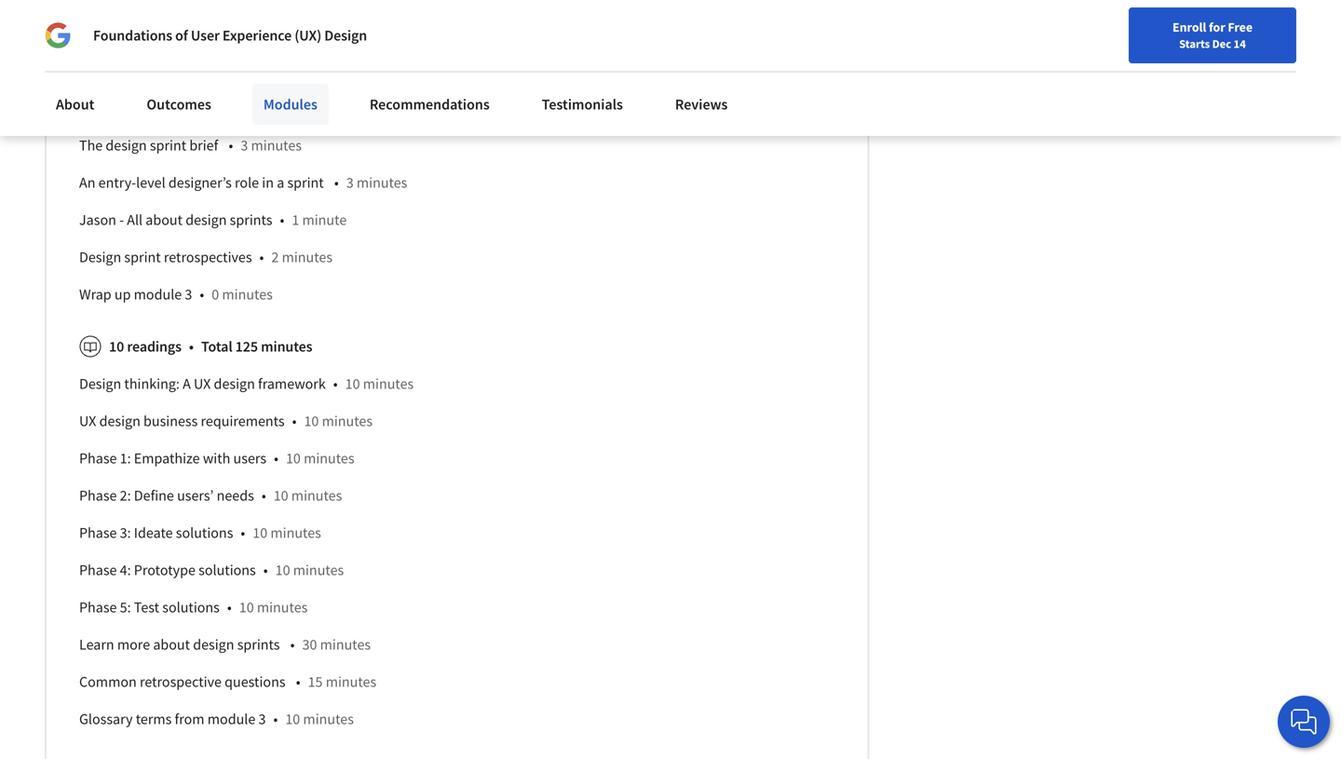 Task type: describe. For each thing, give the bounding box(es) containing it.
outcomes
[[147, 95, 211, 114]]

career
[[960, 59, 996, 75]]

30
[[302, 636, 317, 654]]

universities
[[299, 9, 372, 28]]

phase for phase 2: define users' needs
[[79, 487, 117, 505]]

thinking:
[[124, 375, 180, 393]]

reviews link
[[664, 84, 739, 125]]

design sprint retrospectives • 2 minutes
[[79, 248, 333, 267]]

• down framework
[[292, 412, 297, 431]]

readings
[[127, 337, 182, 356]]

3 down 'questions' at left bottom
[[259, 710, 266, 729]]

1 vertical spatial 2
[[272, 248, 279, 267]]

show notifications image
[[1145, 61, 1167, 83]]

in
[[262, 174, 274, 192]]

experience
[[223, 26, 292, 45]]

an
[[79, 174, 95, 192]]

0 horizontal spatial module
[[134, 285, 182, 304]]

10 down framework
[[304, 412, 319, 431]]

retrospectives
[[164, 248, 252, 267]]

total
[[201, 337, 233, 356]]

for universities
[[276, 9, 372, 28]]

learn
[[79, 636, 114, 654]]

a
[[277, 174, 284, 192]]

jason - all about design sprints • 1 minute
[[79, 211, 347, 229]]

glossary
[[79, 710, 133, 729]]

• right brief
[[229, 136, 233, 155]]

for for universities
[[276, 9, 296, 28]]

3 up minute
[[346, 174, 354, 192]]

needs
[[217, 487, 254, 505]]

wrap up module 3 • 0 minutes
[[79, 285, 273, 304]]

design right plan in the top left of the page
[[110, 99, 151, 118]]

designer's
[[169, 174, 232, 192]]

testimonials link
[[531, 84, 634, 125]]

user
[[191, 26, 220, 45]]

the
[[79, 136, 103, 155]]

plan design sprints • 4 minutes
[[79, 99, 278, 118]]

recommendations
[[370, 95, 490, 114]]

1 vertical spatial about
[[153, 636, 190, 654]]

5:
[[120, 598, 131, 617]]

find
[[879, 59, 903, 75]]

design for design sprint retrospectives • 2 minutes
[[79, 248, 121, 267]]

questions
[[225, 673, 286, 692]]

10 right users
[[286, 449, 301, 468]]

of for design
[[133, 62, 145, 80]]

prototype
[[134, 561, 196, 580]]

3:
[[120, 524, 131, 542]]

common
[[79, 673, 137, 692]]

english
[[1039, 58, 1084, 77]]

design up 1: at bottom
[[99, 412, 141, 431]]

role
[[235, 174, 259, 192]]

banner navigation
[[15, 0, 524, 37]]

minute
[[302, 211, 347, 229]]

3 up an entry-level designer's role in a sprint • 3 minutes
[[241, 136, 248, 155]]

outcomes link
[[135, 84, 223, 125]]

design up 'common retrospective questions • 15 minutes'
[[193, 636, 234, 654]]

• left '5'
[[267, 24, 272, 43]]

learn more about design sprints • 30 minutes
[[79, 636, 371, 654]]

solutions for phase 3: ideate solutions
[[176, 524, 233, 542]]

phase for phase 5: test solutions
[[79, 598, 117, 617]]

framework
[[258, 375, 326, 393]]

• left the total
[[189, 337, 194, 356]]

for individuals
[[30, 9, 124, 28]]

of for user
[[175, 26, 188, 45]]

terms
[[136, 710, 172, 729]]

15
[[308, 673, 323, 692]]

entry-
[[98, 174, 136, 192]]

foundations
[[93, 26, 172, 45]]

coursera image
[[22, 52, 141, 82]]

common retrospective questions • 15 minutes
[[79, 673, 377, 692]]

0 vertical spatial design
[[324, 26, 367, 45]]

phase for phase 3: ideate solutions
[[79, 524, 117, 542]]

• down 'questions' at left bottom
[[273, 710, 278, 729]]

benefits
[[79, 62, 130, 80]]

10 down 'questions' at left bottom
[[285, 710, 300, 729]]

design up benefits of design sprints • 2 minutes
[[170, 24, 211, 43]]

requirements
[[201, 412, 285, 431]]

125
[[235, 337, 258, 356]]

0
[[212, 285, 219, 304]]

business
[[144, 412, 198, 431]]

• right framework
[[333, 375, 338, 393]]

brief
[[189, 136, 218, 155]]

your
[[906, 59, 931, 75]]

jason
[[79, 211, 116, 229]]

five
[[79, 24, 105, 43]]

5
[[279, 24, 286, 43]]

enroll for free starts dec 14
[[1173, 19, 1253, 51]]

the design sprint brief • 3 minutes
[[79, 136, 302, 155]]

phase 3: ideate solutions • 10 minutes
[[79, 524, 321, 542]]

phase 1: empathize with users • 10 minutes
[[79, 449, 355, 468]]

• left 0 on the top of page
[[200, 285, 204, 304]]

starts
[[1180, 36, 1211, 51]]



Task type: vqa. For each thing, say whether or not it's contained in the screenshot.


Task type: locate. For each thing, give the bounding box(es) containing it.
3
[[241, 136, 248, 155], [346, 174, 354, 192], [185, 285, 192, 304], [259, 710, 266, 729]]

0 vertical spatial sprint
[[150, 136, 186, 155]]

• left 4
[[204, 99, 209, 118]]

1
[[292, 211, 299, 229]]

of right phases
[[154, 24, 167, 43]]

sprints
[[214, 24, 257, 43], [193, 62, 235, 80], [154, 99, 197, 118], [230, 211, 273, 229], [237, 636, 280, 654]]

• up learn more about design sprints • 30 minutes
[[227, 598, 232, 617]]

1 vertical spatial ux
[[79, 412, 96, 431]]

recommendations link
[[359, 84, 501, 125]]

2
[[258, 62, 265, 80], [272, 248, 279, 267]]

• down "experience" at top
[[246, 62, 250, 80]]

design left thinking:
[[79, 375, 121, 393]]

1 vertical spatial sprint
[[287, 174, 324, 192]]

level
[[136, 174, 166, 192]]

phase left 2:
[[79, 487, 117, 505]]

3 left 0 on the top of page
[[185, 285, 192, 304]]

five phases of design sprints • 5 minutes
[[79, 24, 340, 43]]

1 for from the left
[[30, 9, 50, 28]]

retrospective
[[140, 673, 222, 692]]

ideate
[[134, 524, 173, 542]]

users
[[233, 449, 267, 468]]

new
[[933, 59, 958, 75]]

5 phase from the top
[[79, 598, 117, 617]]

design
[[170, 24, 211, 43], [148, 62, 190, 80], [110, 99, 151, 118], [106, 136, 147, 155], [186, 211, 227, 229], [214, 375, 255, 393], [99, 412, 141, 431], [193, 636, 234, 654]]

design right the
[[106, 136, 147, 155]]

find your new career
[[879, 59, 996, 75]]

benefits of design sprints • 2 minutes
[[79, 62, 319, 80]]

10
[[109, 337, 124, 356], [345, 375, 360, 393], [304, 412, 319, 431], [286, 449, 301, 468], [274, 487, 288, 505], [253, 524, 268, 542], [275, 561, 290, 580], [239, 598, 254, 617], [285, 710, 300, 729]]

for
[[1209, 19, 1226, 35]]

14
[[1234, 36, 1247, 51]]

define
[[134, 487, 174, 505]]

10 right framework
[[345, 375, 360, 393]]

design up design sprint retrospectives • 2 minutes
[[186, 211, 227, 229]]

ux
[[194, 375, 211, 393], [79, 412, 96, 431]]

1 horizontal spatial 2
[[272, 248, 279, 267]]

all
[[127, 211, 143, 229]]

2 down "experience" at top
[[258, 62, 265, 80]]

about right all
[[146, 211, 183, 229]]

3 phase from the top
[[79, 524, 117, 542]]

design for design thinking: a ux design framework • 10 minutes
[[79, 375, 121, 393]]

1 phase from the top
[[79, 449, 117, 468]]

module
[[134, 285, 182, 304], [208, 710, 256, 729]]

• right the needs
[[262, 487, 266, 505]]

1 horizontal spatial for
[[276, 9, 296, 28]]

phase left 4:
[[79, 561, 117, 580]]

design thinking: a ux design framework • 10 minutes
[[79, 375, 414, 393]]

free
[[1228, 19, 1253, 35]]

1 vertical spatial solutions
[[199, 561, 256, 580]]

minutes
[[289, 24, 340, 43], [268, 62, 319, 80], [227, 99, 278, 118], [251, 136, 302, 155], [357, 174, 408, 192], [282, 248, 333, 267], [222, 285, 273, 304], [261, 337, 313, 356], [363, 375, 414, 393], [322, 412, 373, 431], [304, 449, 355, 468], [291, 487, 342, 505], [271, 524, 321, 542], [293, 561, 344, 580], [257, 598, 308, 617], [320, 636, 371, 654], [326, 673, 377, 692], [303, 710, 354, 729]]

10 up learn more about design sprints • 30 minutes
[[239, 598, 254, 617]]

of
[[154, 24, 167, 43], [175, 26, 188, 45], [133, 62, 145, 80]]

0 vertical spatial about
[[146, 211, 183, 229]]

phase left '3:'
[[79, 524, 117, 542]]

1 vertical spatial module
[[208, 710, 256, 729]]

module right up
[[134, 285, 182, 304]]

individuals
[[53, 9, 124, 28]]

modules link
[[252, 84, 329, 125]]

4
[[216, 99, 224, 118]]

10 down phase 3: ideate solutions • 10 minutes
[[275, 561, 290, 580]]

1 horizontal spatial of
[[154, 24, 167, 43]]

sprint right a
[[287, 174, 324, 192]]

dec
[[1213, 36, 1232, 51]]

phase for phase 4: prototype solutions
[[79, 561, 117, 580]]

1 horizontal spatial module
[[208, 710, 256, 729]]

2 horizontal spatial of
[[175, 26, 188, 45]]

2 vertical spatial sprint
[[124, 248, 161, 267]]

sprint left brief
[[150, 136, 186, 155]]

2 for from the left
[[276, 9, 296, 28]]

sprint down all
[[124, 248, 161, 267]]

an entry-level designer's role in a sprint • 3 minutes
[[79, 174, 408, 192]]

0 vertical spatial solutions
[[176, 524, 233, 542]]

• left 1
[[280, 211, 284, 229]]

solutions down phase 3: ideate solutions • 10 minutes
[[199, 561, 256, 580]]

phase 4: prototype solutions • 10 minutes
[[79, 561, 344, 580]]

0 horizontal spatial ux
[[79, 412, 96, 431]]

• down the needs
[[241, 524, 245, 542]]

ux design business requirements • 10 minutes
[[79, 412, 373, 431]]

0 horizontal spatial for
[[30, 9, 50, 28]]

plan
[[79, 99, 107, 118]]

for for individuals
[[30, 9, 50, 28]]

of right benefits
[[133, 62, 145, 80]]

solutions down phase 2: define users' needs • 10 minutes
[[176, 524, 233, 542]]

wrap
[[79, 285, 112, 304]]

ux right a
[[194, 375, 211, 393]]

sprint
[[150, 136, 186, 155], [287, 174, 324, 192], [124, 248, 161, 267]]

ux left business
[[79, 412, 96, 431]]

2 vertical spatial design
[[79, 375, 121, 393]]

about link
[[45, 84, 106, 125]]

english button
[[1005, 37, 1118, 98]]

2 vertical spatial solutions
[[162, 598, 220, 617]]

4:
[[120, 561, 131, 580]]

chat with us image
[[1290, 707, 1319, 737]]

solutions for phase 4: prototype solutions
[[199, 561, 256, 580]]

more
[[117, 636, 150, 654]]

test
[[134, 598, 159, 617]]

users'
[[177, 487, 214, 505]]

10 readings
[[109, 337, 182, 356]]

find your new career link
[[870, 56, 1005, 79]]

• right "retrospectives"
[[260, 248, 264, 267]]

• down phase 3: ideate solutions • 10 minutes
[[263, 561, 268, 580]]

10 down the needs
[[253, 524, 268, 542]]

design right (ux)
[[324, 26, 367, 45]]

design down jason
[[79, 248, 121, 267]]

solutions down phase 4: prototype solutions • 10 minutes
[[162, 598, 220, 617]]

10 right the needs
[[274, 487, 288, 505]]

0 vertical spatial ux
[[194, 375, 211, 393]]

about
[[56, 95, 94, 114]]

phase for phase 1: empathize with users
[[79, 449, 117, 468]]

with
[[203, 449, 230, 468]]

4 phase from the top
[[79, 561, 117, 580]]

testimonials
[[542, 95, 623, 114]]

google image
[[45, 22, 71, 48]]

2:
[[120, 487, 131, 505]]

phase left 1: at bottom
[[79, 449, 117, 468]]

2 phase from the top
[[79, 487, 117, 505]]

0 vertical spatial module
[[134, 285, 182, 304]]

about right more
[[153, 636, 190, 654]]

phases
[[108, 24, 151, 43]]

up
[[114, 285, 131, 304]]

•
[[267, 24, 272, 43], [246, 62, 250, 80], [204, 99, 209, 118], [229, 136, 233, 155], [334, 174, 339, 192], [280, 211, 284, 229], [260, 248, 264, 267], [200, 285, 204, 304], [189, 337, 194, 356], [333, 375, 338, 393], [292, 412, 297, 431], [274, 449, 279, 468], [262, 487, 266, 505], [241, 524, 245, 542], [263, 561, 268, 580], [227, 598, 232, 617], [290, 636, 295, 654], [296, 673, 301, 692], [273, 710, 278, 729]]

glossary terms from module 3 • 10 minutes
[[79, 710, 354, 729]]

module down 'common retrospective questions • 15 minutes'
[[208, 710, 256, 729]]

enroll
[[1173, 19, 1207, 35]]

(ux)
[[295, 26, 322, 45]]

reviews
[[675, 95, 728, 114]]

of left the user
[[175, 26, 188, 45]]

2 right "retrospectives"
[[272, 248, 279, 267]]

-
[[119, 211, 124, 229]]

from
[[175, 710, 205, 729]]

1:
[[120, 449, 131, 468]]

0 horizontal spatial of
[[133, 62, 145, 80]]

• left 15
[[296, 673, 301, 692]]

solutions for phase 5: test solutions
[[162, 598, 220, 617]]

a
[[183, 375, 191, 393]]

0 horizontal spatial 2
[[258, 62, 265, 80]]

foundations of user experience (ux) design
[[93, 26, 367, 45]]

about
[[146, 211, 183, 229], [153, 636, 190, 654]]

1 vertical spatial design
[[79, 248, 121, 267]]

• up minute
[[334, 174, 339, 192]]

phase left the 5: on the left bottom
[[79, 598, 117, 617]]

empathize
[[134, 449, 200, 468]]

phase 5: test solutions • 10 minutes
[[79, 598, 308, 617]]

phase
[[79, 449, 117, 468], [79, 487, 117, 505], [79, 524, 117, 542], [79, 561, 117, 580], [79, 598, 117, 617]]

None search field
[[266, 49, 573, 86]]

10 left 'readings'
[[109, 337, 124, 356]]

design up "outcomes" link
[[148, 62, 190, 80]]

0 vertical spatial 2
[[258, 62, 265, 80]]

modules
[[264, 95, 318, 114]]

design up requirements on the bottom of the page
[[214, 375, 255, 393]]

• right users
[[274, 449, 279, 468]]

1 horizontal spatial ux
[[194, 375, 211, 393]]

• left the '30'
[[290, 636, 295, 654]]



